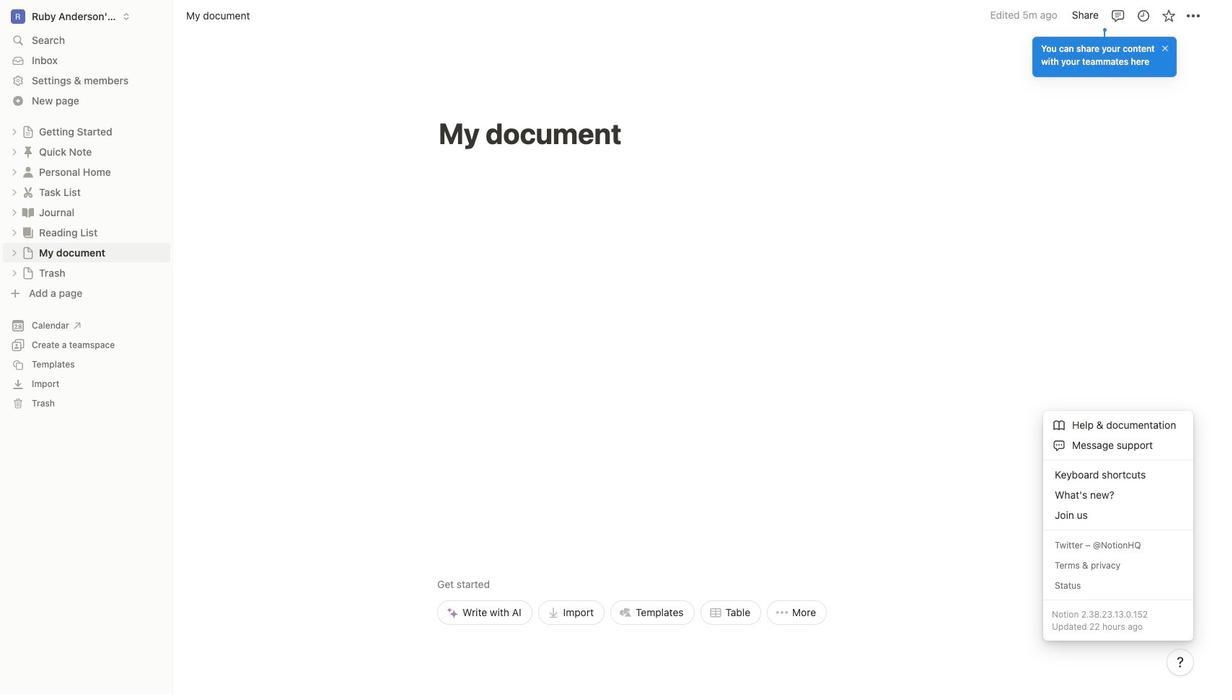 Task type: locate. For each thing, give the bounding box(es) containing it.
menu
[[1043, 412, 1193, 641], [437, 477, 827, 626]]

1 horizontal spatial menu
[[1043, 412, 1193, 641]]

favorite image
[[1161, 8, 1176, 23]]

0 horizontal spatial menu
[[437, 477, 827, 626]]



Task type: vqa. For each thing, say whether or not it's contained in the screenshot.
the Change page icon
no



Task type: describe. For each thing, give the bounding box(es) containing it.
comments image
[[1111, 8, 1125, 23]]

updates image
[[1136, 8, 1150, 23]]



